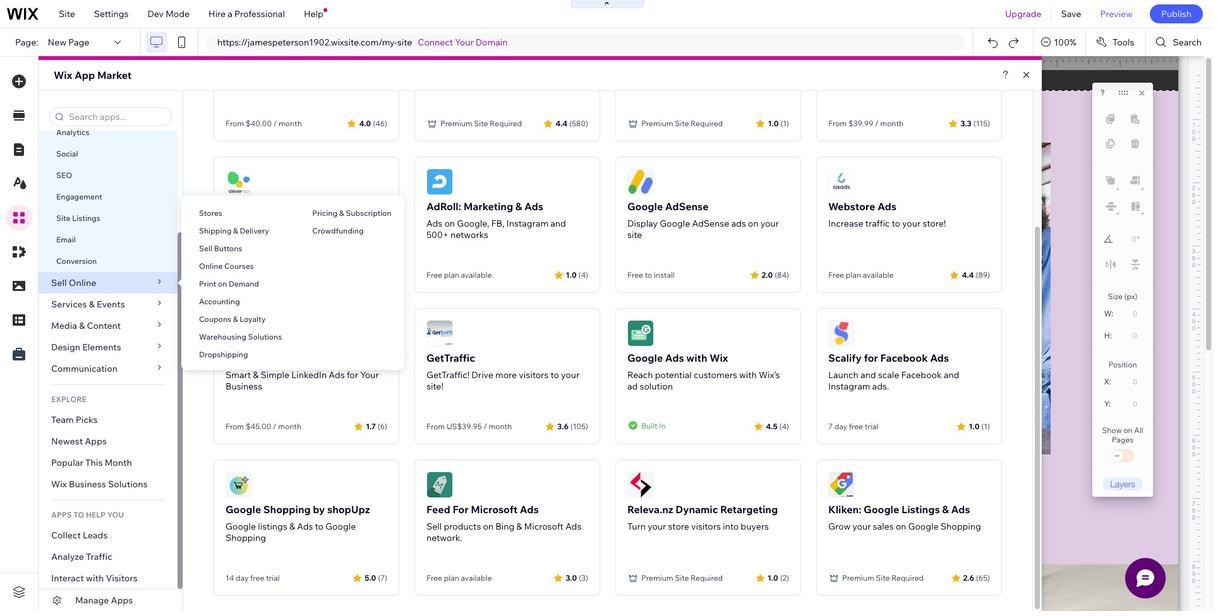 Task type: locate. For each thing, give the bounding box(es) containing it.
1 vertical spatial 4.4
[[962, 270, 974, 280]]

to right traffic at the top right of page
[[892, 218, 900, 229]]

online up print
[[199, 262, 223, 271]]

on inside show on all pages
[[1124, 426, 1133, 435]]

1 vertical spatial wix
[[710, 352, 728, 365]]

1 horizontal spatial instagram
[[828, 381, 870, 392]]

1 horizontal spatial your
[[455, 37, 474, 48]]

team picks link
[[39, 409, 178, 431]]

month right $39.99 on the right of page
[[880, 119, 904, 128]]

your right ads
[[761, 218, 779, 229]]

0 vertical spatial online
[[199, 262, 223, 271]]

site left connect at top
[[397, 37, 412, 48]]

from left us$39.95
[[426, 422, 445, 432]]

wix app market
[[54, 69, 132, 82]]

month right '$40.00'
[[279, 119, 302, 128]]

dev mode
[[147, 8, 190, 20]]

1 vertical spatial instagram
[[828, 381, 870, 392]]

1 vertical spatial (4)
[[779, 422, 789, 431]]

0 vertical spatial instagram
[[506, 218, 548, 229]]

listings
[[258, 521, 287, 533]]

manage apps
[[75, 595, 133, 607]]

free right 14
[[250, 574, 264, 583]]

ads inside scalify for facebook ads launch and scale facebook and instagram ads.
[[930, 352, 949, 365]]

visitors down dynamic on the right
[[691, 521, 721, 533]]

webstore ads logo image
[[828, 169, 855, 195]]

business down dropshipping 'link'
[[226, 381, 262, 392]]

0 horizontal spatial solutions
[[108, 479, 148, 490]]

0 vertical spatial sell
[[199, 244, 212, 253]]

google up reach
[[627, 352, 663, 365]]

grow
[[828, 521, 851, 533]]

available down networks
[[461, 270, 492, 280]]

solutions down loyalty
[[248, 332, 282, 342]]

day right 14
[[236, 574, 249, 583]]

to inside gettraffic gettraffic! drive more visitors to your site!
[[551, 370, 559, 381]]

1 horizontal spatial for
[[347, 370, 358, 381]]

0 horizontal spatial apps
[[85, 436, 107, 447]]

on down 'adroll:'
[[444, 218, 455, 229]]

networks
[[450, 229, 488, 241]]

1 vertical spatial 1.0 (1)
[[969, 422, 990, 431]]

online up services & events
[[69, 277, 96, 289]]

kliken: google listings & ads grow your sales on google shopping
[[828, 504, 981, 533]]

on left bing
[[483, 521, 494, 533]]

coupons & loyalty link
[[181, 309, 295, 330]]

0 horizontal spatial sell
[[51, 277, 67, 289]]

0 horizontal spatial 1.0 (1)
[[768, 118, 789, 128]]

1 horizontal spatial day
[[834, 422, 847, 432]]

smart
[[226, 370, 251, 381]]

available down traffic at the top right of page
[[863, 270, 894, 280]]

to right more
[[551, 370, 559, 381]]

google up the display
[[627, 200, 663, 213]]

required for 1.0 (1)
[[691, 119, 723, 128]]

1 vertical spatial trial
[[266, 574, 280, 583]]

with inside sidebar element
[[86, 573, 104, 584]]

your
[[455, 37, 474, 48], [360, 370, 379, 381]]

print on demand link
[[181, 274, 295, 295]]

0 vertical spatial (1)
[[781, 118, 789, 128]]

premium down turn
[[641, 574, 673, 583]]

trial right '7'
[[865, 422, 878, 432]]

wix inside 'google ads with wix reach potential customers with wix's ad solution'
[[710, 352, 728, 365]]

ads inside google shopping by shopupz google listings & ads to google shopping
[[297, 521, 313, 533]]

on left all
[[1124, 426, 1133, 435]]

0 horizontal spatial visitors
[[519, 370, 549, 381]]

1 vertical spatial day
[[236, 574, 249, 583]]

premium up google adsense logo
[[641, 119, 673, 128]]

0 horizontal spatial with
[[86, 573, 104, 584]]

free plan available
[[226, 270, 291, 280], [426, 270, 492, 280], [828, 270, 894, 280], [426, 574, 492, 583]]

/ for us$39.95
[[484, 422, 487, 432]]

0 horizontal spatial free
[[250, 574, 264, 583]]

0 vertical spatial day
[[834, 422, 847, 432]]

0 horizontal spatial your
[[360, 370, 379, 381]]

sell down feed
[[426, 521, 442, 533]]

your left domain
[[455, 37, 474, 48]]

events
[[97, 299, 125, 310]]

0 horizontal spatial for
[[247, 352, 261, 365]]

trial for for
[[865, 422, 878, 432]]

2 vertical spatial sell
[[426, 521, 442, 533]]

1 horizontal spatial listings
[[902, 504, 940, 516]]

plan for feed for microsoft ads
[[444, 574, 459, 583]]

analytics
[[56, 128, 89, 137]]

free for google adsense
[[627, 270, 643, 280]]

print on demand
[[199, 279, 259, 289]]

4.4 (580)
[[556, 118, 588, 128]]

0 vertical spatial listings
[[72, 214, 100, 223]]

0 vertical spatial microsoft
[[471, 504, 518, 516]]

webstore ads increase traffic to your store!
[[828, 200, 946, 229]]

0 vertical spatial trial
[[865, 422, 878, 432]]

search button
[[1146, 28, 1213, 56]]

apps up this
[[85, 436, 107, 447]]

your inside google adsense display google adsense ads on your site
[[761, 218, 779, 229]]

site for 1.0 (1)
[[675, 119, 689, 128]]

google ads with wix reach potential customers with wix's ad solution
[[627, 352, 780, 392]]

wix inside sidebar element
[[51, 479, 67, 490]]

1 horizontal spatial microsoft
[[524, 521, 564, 533]]

1 vertical spatial site
[[627, 229, 642, 241]]

instagram down scalify
[[828, 381, 870, 392]]

?
[[1101, 88, 1105, 97]]

1 vertical spatial linkedin
[[291, 370, 327, 381]]

1 vertical spatial (1)
[[982, 422, 990, 431]]

google up delivery
[[262, 200, 297, 213]]

on right ads
[[748, 218, 759, 229]]

google shopping by shopupz logo image
[[226, 472, 252, 499]]

adroll:
[[426, 200, 461, 213]]

14 day free trial
[[226, 574, 280, 583]]

0 vertical spatial wix
[[54, 69, 72, 82]]

wix left app
[[54, 69, 72, 82]]

fb,
[[491, 218, 505, 229]]

online courses link
[[181, 256, 295, 277]]

$45.00
[[246, 422, 271, 432]]

your left store!
[[902, 218, 921, 229]]

on
[[444, 218, 455, 229], [748, 218, 759, 229], [218, 279, 227, 289], [1124, 426, 1133, 435], [483, 521, 494, 533], [896, 521, 906, 533]]

/ right '$40.00'
[[273, 119, 277, 128]]

premium for 2.6 (65)
[[842, 574, 874, 583]]

apps for manage apps
[[111, 595, 133, 607]]

for
[[247, 352, 261, 365], [864, 352, 878, 365], [347, 370, 358, 381]]

email
[[56, 235, 76, 245]]

delivery
[[240, 226, 269, 236]]

apps down "visitors"
[[111, 595, 133, 607]]

display
[[627, 218, 658, 229]]

for inside scalify for facebook ads launch and scale facebook and instagram ads.
[[864, 352, 878, 365]]

0 vertical spatial 4.4
[[556, 118, 568, 128]]

1 horizontal spatial solutions
[[248, 332, 282, 342]]

google down the google shopping by shopupz logo
[[226, 504, 261, 516]]

wix's
[[759, 370, 780, 381]]

& inside clever: google ads & shopping get google ads and shopping feed!
[[321, 200, 327, 213]]

0 vertical spatial apps
[[85, 436, 107, 447]]

3.0 (3)
[[566, 573, 588, 583]]

listings
[[72, 214, 100, 223], [902, 504, 940, 516]]

tools button
[[1086, 28, 1146, 56]]

facebook right scale
[[901, 370, 942, 381]]

visitors right more
[[519, 370, 549, 381]]

trial for shopping
[[266, 574, 280, 583]]

visitors inside releva.nz dynamic retargeting turn your store visitors into buyers
[[691, 521, 721, 533]]

and left the pricing
[[293, 218, 309, 229]]

solutions down month
[[108, 479, 148, 490]]

0 horizontal spatial (4)
[[578, 270, 588, 280]]

site inside google adsense display google adsense ads on your site
[[627, 229, 642, 241]]

https://jamespeterson1902.wixsite.com/my-
[[217, 37, 397, 48]]

/ right us$39.95
[[484, 422, 487, 432]]

1 horizontal spatial (4)
[[779, 422, 789, 431]]

bing
[[496, 521, 514, 533]]

on inside feed for microsoft ads sell products on bing & microsoft ads network.
[[483, 521, 494, 533]]

1 vertical spatial online
[[69, 277, 96, 289]]

buyers
[[741, 521, 769, 533]]

to left install
[[645, 270, 652, 280]]

premium up adroll: marketing & ads logo
[[440, 119, 472, 128]]

1 horizontal spatial trial
[[865, 422, 878, 432]]

on inside adroll: marketing & ads ads on google, fb, instagram and 500+ networks
[[444, 218, 455, 229]]

wix
[[54, 69, 72, 82], [710, 352, 728, 365], [51, 479, 67, 490]]

your up 3.6 (105)
[[561, 370, 580, 381]]

with up 'customers'
[[686, 352, 707, 365]]

None text field
[[1117, 396, 1142, 413]]

1 vertical spatial business
[[69, 479, 106, 490]]

and left scale
[[861, 370, 876, 381]]

and inside clever: google ads & shopping get google ads and shopping feed!
[[293, 218, 309, 229]]

1 horizontal spatial free
[[849, 422, 863, 432]]

listings inside kliken: google listings & ads grow your sales on google shopping
[[902, 504, 940, 516]]

0 vertical spatial solutions
[[248, 332, 282, 342]]

0 vertical spatial linkedin
[[263, 352, 305, 365]]

0 vertical spatial business
[[226, 381, 262, 392]]

required for 1.0 (2)
[[691, 574, 723, 583]]

feed for microsoft ads logo image
[[426, 472, 453, 499]]

domain
[[476, 37, 508, 48]]

and up 1.0 (4)
[[550, 218, 566, 229]]

sell inside sidebar element
[[51, 277, 67, 289]]

available right "demand" at top
[[260, 270, 291, 280]]

online
[[199, 262, 223, 271], [69, 277, 96, 289]]

5.0
[[365, 573, 376, 583]]

plan
[[243, 270, 258, 280], [444, 270, 459, 280], [846, 270, 861, 280], [444, 574, 459, 583]]

interact
[[51, 573, 84, 584]]

0 horizontal spatial 4.4
[[556, 118, 568, 128]]

switch
[[1110, 448, 1135, 466]]

2 horizontal spatial for
[[864, 352, 878, 365]]

3.3 (115)
[[960, 118, 990, 128]]

scale
[[878, 370, 899, 381]]

0 horizontal spatial trial
[[266, 574, 280, 583]]

month for from us$39.95 / month
[[489, 422, 512, 432]]

month right us$39.95
[[489, 422, 512, 432]]

1 vertical spatial free
[[250, 574, 264, 583]]

1 horizontal spatial site
[[627, 229, 642, 241]]

1 vertical spatial sell
[[51, 277, 67, 289]]

to inside the webstore ads increase traffic to your store!
[[892, 218, 900, 229]]

microsoft right bing
[[524, 521, 564, 533]]

ad
[[627, 381, 638, 392]]

month right $45.00
[[278, 422, 301, 432]]

pricing & subscription link
[[295, 203, 404, 224]]

1.0 for releva.nz dynamic retargeting
[[768, 573, 778, 583]]

1 vertical spatial apps
[[111, 595, 133, 607]]

google right the display
[[660, 218, 690, 229]]

1 vertical spatial solutions
[[108, 479, 148, 490]]

4.4 for 4.4 (580)
[[556, 118, 568, 128]]

your inside ads for linkedin smart & simple linkedin ads for your business
[[360, 370, 379, 381]]

2 vertical spatial with
[[86, 573, 104, 584]]

for for ads
[[247, 352, 261, 365]]

Search apps... field
[[65, 108, 167, 126]]

shopping inside kliken: google listings & ads grow your sales on google shopping
[[941, 521, 981, 533]]

crowdfunding link
[[295, 221, 404, 242]]

dropshipping link
[[181, 344, 295, 366]]

1 horizontal spatial business
[[226, 381, 262, 392]]

2 vertical spatial wix
[[51, 479, 67, 490]]

ads inside 'google ads with wix reach potential customers with wix's ad solution'
[[665, 352, 684, 365]]

seo
[[56, 171, 72, 180]]

google ads with wix logo image
[[627, 320, 654, 347]]

team picks
[[51, 414, 98, 426]]

/ right $39.99 on the right of page
[[875, 119, 879, 128]]

shipping
[[199, 226, 231, 236]]

business down popular this month
[[69, 479, 106, 490]]

communication
[[51, 363, 120, 375]]

1 vertical spatial listings
[[902, 504, 940, 516]]

from left $45.00
[[226, 422, 244, 432]]

0 vertical spatial free
[[849, 422, 863, 432]]

on right sales
[[896, 521, 906, 533]]

wix up 'customers'
[[710, 352, 728, 365]]

0 vertical spatial with
[[686, 352, 707, 365]]

sell down shipping on the top left
[[199, 244, 212, 253]]

upgrade
[[1005, 8, 1042, 20]]

on inside kliken: google listings & ads grow your sales on google shopping
[[896, 521, 906, 533]]

0 vertical spatial 1.0 (1)
[[768, 118, 789, 128]]

listings inside sidebar element
[[72, 214, 100, 223]]

google down shopupz on the bottom of the page
[[325, 521, 356, 533]]

°
[[1137, 235, 1140, 244]]

/ for $39.99
[[875, 119, 879, 128]]

0 vertical spatial visitors
[[519, 370, 549, 381]]

your down releva.nz
[[648, 521, 666, 533]]

1 horizontal spatial with
[[686, 352, 707, 365]]

day for scalify
[[834, 422, 847, 432]]

premium for 1.0 (2)
[[641, 574, 673, 583]]

publish
[[1161, 8, 1192, 20]]

sell up the services
[[51, 277, 67, 289]]

apps
[[85, 436, 107, 447], [111, 595, 133, 607]]

ads inside kliken: google listings & ads grow your sales on google shopping
[[951, 504, 970, 516]]

5.0 (7)
[[365, 573, 387, 583]]

your up '1.7'
[[360, 370, 379, 381]]

visitors inside gettraffic gettraffic! drive more visitors to your site!
[[519, 370, 549, 381]]

day right '7'
[[834, 422, 847, 432]]

wix for wix app market
[[54, 69, 72, 82]]

1 vertical spatial your
[[360, 370, 379, 381]]

required
[[490, 119, 522, 128], [691, 119, 723, 128], [691, 574, 723, 583], [892, 574, 924, 583]]

0 vertical spatial site
[[397, 37, 412, 48]]

instagram inside scalify for facebook ads launch and scale facebook and instagram ads.
[[828, 381, 870, 392]]

month
[[105, 457, 132, 469]]

dynamic
[[676, 504, 718, 516]]

ads for linkedin logo image
[[226, 320, 252, 347]]

4.4 left (580) at the top
[[556, 118, 568, 128]]

/ right $45.00
[[273, 422, 276, 432]]

store
[[668, 521, 689, 533]]

0 horizontal spatial day
[[236, 574, 249, 583]]

2 horizontal spatial with
[[739, 370, 757, 381]]

turn
[[627, 521, 646, 533]]

linkedin up simple
[[263, 352, 305, 365]]

us$39.95
[[447, 422, 482, 432]]

month for from $40.00 / month
[[279, 119, 302, 128]]

sell inside feed for microsoft ads sell products on bing & microsoft ads network.
[[426, 521, 442, 533]]

stores link
[[181, 203, 295, 224]]

1 vertical spatial facebook
[[901, 370, 942, 381]]

sell
[[199, 244, 212, 253], [51, 277, 67, 289], [426, 521, 442, 533]]

site for 1.0 (2)
[[675, 574, 689, 583]]

1 horizontal spatial apps
[[111, 595, 133, 607]]

sidebar element
[[39, 6, 183, 612]]

trial right 14
[[266, 574, 280, 583]]

required for 4.4 (580)
[[490, 119, 522, 128]]

from for from us$39.95 / month
[[426, 422, 445, 432]]

your inside the webstore ads increase traffic to your store!
[[902, 218, 921, 229]]

trial
[[865, 422, 878, 432], [266, 574, 280, 583]]

available down network.
[[461, 574, 492, 583]]

0 horizontal spatial listings
[[72, 214, 100, 223]]

ads inside the webstore ads increase traffic to your store!
[[878, 200, 897, 213]]

0 horizontal spatial business
[[69, 479, 106, 490]]

linkedin right simple
[[291, 370, 327, 381]]

with down traffic
[[86, 573, 104, 584]]

7 day free trial
[[828, 422, 878, 432]]

day for google
[[236, 574, 249, 583]]

get
[[226, 218, 241, 229]]

instagram right fb,
[[506, 218, 548, 229]]

new
[[48, 37, 66, 48]]

3.0
[[566, 573, 577, 583]]

services
[[51, 299, 87, 310]]

from left '$40.00'
[[226, 119, 244, 128]]

sell for sell online
[[51, 277, 67, 289]]

2 horizontal spatial sell
[[426, 521, 442, 533]]

1 horizontal spatial sell
[[199, 244, 212, 253]]

0 vertical spatial (4)
[[578, 270, 588, 280]]

online inside sidebar element
[[69, 277, 96, 289]]

microsoft up bing
[[471, 504, 518, 516]]

day
[[834, 422, 847, 432], [236, 574, 249, 583]]

google,
[[457, 218, 489, 229]]

0 horizontal spatial (1)
[[781, 118, 789, 128]]

wix down popular
[[51, 479, 67, 490]]

premium down grow
[[842, 574, 874, 583]]

/ for $45.00
[[273, 422, 276, 432]]

from for from $40.00 / month
[[226, 119, 244, 128]]

2.0
[[762, 270, 773, 280]]

1.0 for adroll: marketing & ads
[[566, 270, 577, 280]]

free right '7'
[[849, 422, 863, 432]]

None text field
[[1120, 231, 1136, 248], [1118, 305, 1142, 322], [1118, 327, 1142, 344], [1118, 373, 1142, 390], [1120, 231, 1136, 248], [1118, 305, 1142, 322], [1118, 327, 1142, 344], [1118, 373, 1142, 390]]

on right print
[[218, 279, 227, 289]]

google up sales
[[864, 504, 899, 516]]

0 horizontal spatial instagram
[[506, 218, 548, 229]]

(1)
[[781, 118, 789, 128], [982, 422, 990, 431]]

for for scalify
[[864, 352, 878, 365]]

1 horizontal spatial visitors
[[691, 521, 721, 533]]

to down by
[[315, 521, 323, 533]]

your left sales
[[853, 521, 871, 533]]

newest apps
[[51, 436, 107, 447]]

4.4 left (89)
[[962, 270, 974, 280]]

site up free to install
[[627, 229, 642, 241]]

1 vertical spatial visitors
[[691, 521, 721, 533]]

1 horizontal spatial online
[[199, 262, 223, 271]]

from left $39.99 on the right of page
[[828, 119, 847, 128]]

network.
[[426, 533, 462, 544]]

1 horizontal spatial 4.4
[[962, 270, 974, 280]]

from $40.00 / month
[[226, 119, 302, 128]]

4.0
[[359, 118, 371, 128]]

with left wix's
[[739, 370, 757, 381]]

0 vertical spatial your
[[455, 37, 474, 48]]

available for adroll: marketing & ads
[[461, 270, 492, 280]]

premium site required for 2.6 (65)
[[842, 574, 924, 583]]

0 horizontal spatial online
[[69, 277, 96, 289]]

facebook up scale
[[880, 352, 928, 365]]

by
[[313, 504, 325, 516]]



Task type: describe. For each thing, give the bounding box(es) containing it.
customers
[[694, 370, 737, 381]]

social
[[56, 149, 78, 159]]

email link
[[39, 229, 178, 251]]

& inside adroll: marketing & ads ads on google, fb, instagram and 500+ networks
[[515, 200, 522, 213]]

services & events link
[[39, 294, 178, 315]]

1 horizontal spatial (1)
[[982, 422, 990, 431]]

& inside feed for microsoft ads sell products on bing & microsoft ads network.
[[516, 521, 522, 533]]

content
[[87, 320, 121, 332]]

sell online link
[[39, 272, 178, 294]]

potential
[[655, 370, 692, 381]]

media & content link
[[39, 315, 178, 337]]

apps for newest apps
[[85, 436, 107, 447]]

1.7 (6)
[[366, 422, 387, 431]]

analyze
[[51, 552, 84, 563]]

layers button
[[1103, 478, 1143, 491]]

month for from $45.00 / month
[[278, 422, 301, 432]]

visitors
[[106, 573, 138, 584]]

feed for microsoft ads sell products on bing & microsoft ads network.
[[426, 504, 581, 544]]

free plan available for adroll: marketing & ads
[[426, 270, 492, 280]]

$40.00
[[246, 119, 272, 128]]

from for from $45.00 / month
[[226, 422, 244, 432]]

gettraffic logo image
[[426, 320, 453, 347]]

0 horizontal spatial site
[[397, 37, 412, 48]]

clever: google ads & shopping logo image
[[226, 169, 252, 195]]

position
[[1109, 360, 1137, 370]]

this
[[85, 457, 103, 469]]

sell for sell buttons
[[199, 244, 212, 253]]

premium site required for 1.0 (1)
[[641, 119, 723, 128]]

google inside 'google ads with wix reach potential customers with wix's ad solution'
[[627, 352, 663, 365]]

1 horizontal spatial 1.0 (1)
[[969, 422, 990, 431]]

free for adroll: marketing & ads
[[426, 270, 442, 280]]

free for feed for microsoft ads
[[426, 574, 442, 583]]

(4) for google ads with wix
[[779, 422, 789, 431]]

preview button
[[1091, 0, 1142, 28]]

seo link
[[39, 165, 178, 186]]

(3)
[[579, 573, 588, 583]]

market
[[97, 69, 132, 82]]

0 vertical spatial adsense
[[665, 200, 709, 213]]

google adsense display google adsense ads on your site
[[627, 200, 779, 241]]

on inside google adsense display google adsense ads on your site
[[748, 218, 759, 229]]

4.4 for 4.4 (89)
[[962, 270, 974, 280]]

gettraffic
[[426, 352, 475, 365]]

courses
[[224, 262, 254, 271]]

& inside google shopping by shopupz google listings & ads to google shopping
[[289, 521, 295, 533]]

(46)
[[373, 118, 387, 128]]

site inside sidebar element
[[56, 214, 70, 223]]

your inside kliken: google listings & ads grow your sales on google shopping
[[853, 521, 871, 533]]

(7)
[[378, 573, 387, 583]]

feed!
[[353, 218, 374, 229]]

into
[[723, 521, 739, 533]]

site for 4.4 (580)
[[474, 119, 488, 128]]

free plan available for webstore ads
[[828, 270, 894, 280]]

free for google
[[250, 574, 264, 583]]

more
[[495, 370, 517, 381]]

google adsense logo image
[[627, 169, 654, 195]]

conversion
[[56, 257, 97, 266]]

plan for webstore ads
[[846, 270, 861, 280]]

sell online
[[51, 277, 96, 289]]

/ for $40.00
[[273, 119, 277, 128]]

accounting
[[199, 297, 240, 306]]

& inside ads for linkedin smart & simple linkedin ads for your business
[[253, 370, 259, 381]]

collect
[[51, 530, 81, 541]]

warehousing solutions link
[[181, 327, 295, 348]]

free for webstore ads
[[828, 270, 844, 280]]

clever:
[[226, 200, 259, 213]]

google left listings
[[226, 521, 256, 533]]

marketing
[[464, 200, 513, 213]]

2.6 (65)
[[963, 573, 990, 583]]

webstore
[[828, 200, 875, 213]]

analytics link
[[39, 122, 178, 143]]

app
[[74, 69, 95, 82]]

plan for adroll: marketing & ads
[[444, 270, 459, 280]]

warehousing solutions
[[199, 332, 282, 342]]

connect
[[418, 37, 453, 48]]

required for 2.6 (65)
[[892, 574, 924, 583]]

conversion link
[[39, 251, 178, 272]]

x:
[[1104, 378, 1111, 387]]

(4) for adroll: marketing & ads
[[578, 270, 588, 280]]

clever: google ads & shopping get google ads and shopping feed!
[[226, 200, 377, 229]]

1.0 for scalify for facebook ads
[[969, 422, 980, 431]]

available for feed for microsoft ads
[[461, 574, 492, 583]]

pricing
[[312, 209, 337, 218]]

sell buttons
[[199, 244, 242, 253]]

google right sales
[[908, 521, 939, 533]]

month for from $39.99 / month
[[880, 119, 904, 128]]

(px)
[[1124, 292, 1138, 301]]

instagram inside adroll: marketing & ads ads on google, fb, instagram and 500+ networks
[[506, 218, 548, 229]]

premium site required for 4.4 (580)
[[440, 119, 522, 128]]

wix for wix business solutions
[[51, 479, 67, 490]]

manage
[[75, 595, 109, 607]]

explore
[[51, 395, 87, 404]]

premium for 4.4 (580)
[[440, 119, 472, 128]]

1 vertical spatial adsense
[[692, 218, 729, 229]]

page
[[68, 37, 89, 48]]

retargeting
[[720, 504, 778, 516]]

from $45.00 / month
[[226, 422, 301, 432]]

available for webstore ads
[[863, 270, 894, 280]]

warehousing
[[199, 332, 246, 342]]

drive
[[472, 370, 493, 381]]

accounting link
[[181, 291, 295, 313]]

leads
[[83, 530, 108, 541]]

simple
[[261, 370, 289, 381]]

(115)
[[974, 118, 990, 128]]

business inside sidebar element
[[69, 479, 106, 490]]

social link
[[39, 143, 178, 165]]

google down clever:
[[243, 218, 273, 229]]

your inside gettraffic gettraffic! drive more visitors to your site!
[[561, 370, 580, 381]]

apps
[[51, 511, 72, 520]]

newest
[[51, 436, 83, 447]]

0 horizontal spatial microsoft
[[471, 504, 518, 516]]

1 vertical spatial microsoft
[[524, 521, 564, 533]]

0 vertical spatial facebook
[[880, 352, 928, 365]]

& inside kliken: google listings & ads grow your sales on google shopping
[[942, 504, 949, 516]]

and right scale
[[944, 370, 959, 381]]

releva.nz dynamic retargeting logo image
[[627, 472, 654, 499]]

team
[[51, 414, 74, 426]]

collect leads
[[51, 530, 108, 541]]

launch
[[828, 370, 859, 381]]

1 vertical spatial with
[[739, 370, 757, 381]]

layers
[[1110, 479, 1135, 490]]

adroll: marketing & ads ads on google, fb, instagram and 500+ networks
[[426, 200, 566, 241]]

14
[[226, 574, 234, 583]]

kliken: google listings & ads logo image
[[828, 472, 855, 499]]

publish button
[[1150, 4, 1203, 23]]

feed
[[426, 504, 450, 516]]

communication link
[[39, 358, 178, 380]]

crowdfunding
[[312, 226, 364, 236]]

4.5
[[766, 422, 778, 431]]

adroll: marketing & ads logo image
[[426, 169, 453, 195]]

mode
[[166, 8, 190, 20]]

popular this month link
[[39, 452, 178, 474]]

free plan available for feed for microsoft ads
[[426, 574, 492, 583]]

from for from $39.99 / month
[[828, 119, 847, 128]]

to inside google shopping by shopupz google listings & ads to google shopping
[[315, 521, 323, 533]]

ads for linkedin smart & simple linkedin ads for your business
[[226, 352, 379, 392]]

ads.
[[872, 381, 889, 392]]

save button
[[1052, 0, 1091, 28]]

site for 2.6 (65)
[[876, 574, 890, 583]]

and inside adroll: marketing & ads ads on google, fb, instagram and 500+ networks
[[550, 218, 566, 229]]

releva.nz dynamic retargeting turn your store visitors into buyers
[[627, 504, 778, 533]]

your inside releva.nz dynamic retargeting turn your store visitors into buyers
[[648, 521, 666, 533]]

traffic
[[86, 552, 112, 563]]

built in
[[641, 421, 666, 431]]

premium for 1.0 (1)
[[641, 119, 673, 128]]

from us$39.95 / month
[[426, 422, 512, 432]]

premium site required for 1.0 (2)
[[641, 574, 723, 583]]

help
[[304, 8, 323, 20]]

solutions inside sidebar element
[[108, 479, 148, 490]]

business inside ads for linkedin smart & simple linkedin ads for your business
[[226, 381, 262, 392]]

free for scalify
[[849, 422, 863, 432]]

design elements link
[[39, 337, 178, 358]]

scalify for facebook ads logo image
[[828, 320, 855, 347]]

design
[[51, 342, 80, 353]]



Task type: vqa. For each thing, say whether or not it's contained in the screenshot.


